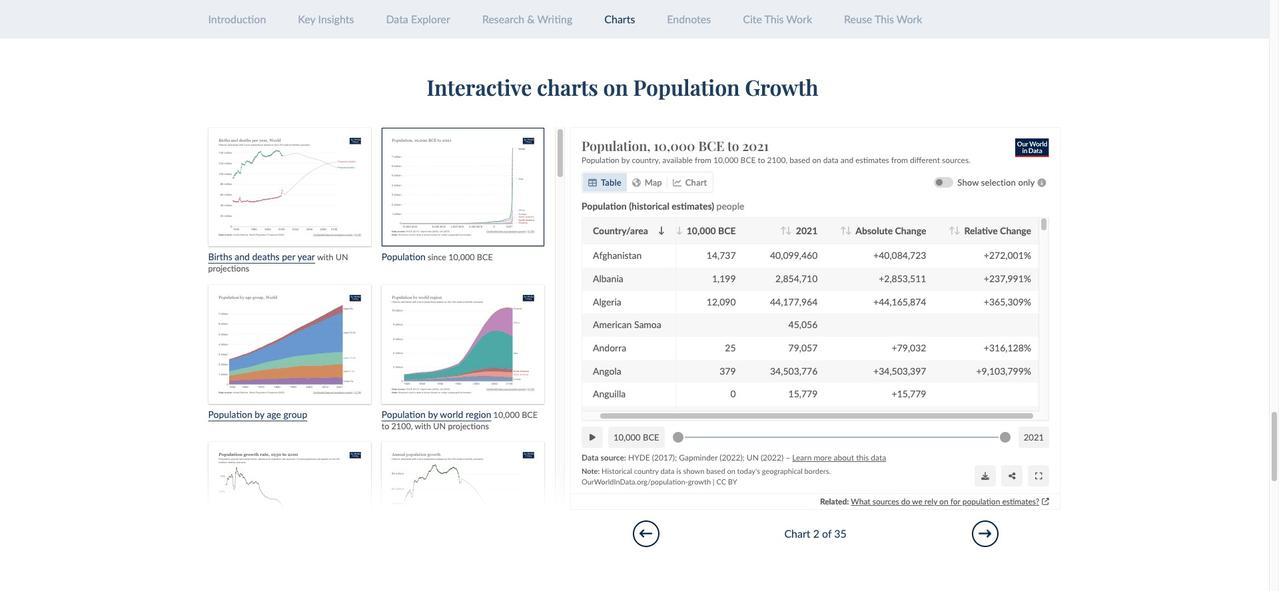 Task type: locate. For each thing, give the bounding box(es) containing it.
0 horizontal spatial and
[[235, 251, 250, 263]]

1 this from the left
[[764, 13, 784, 25]]

projections
[[208, 264, 249, 274], [448, 421, 489, 431]]

albania
[[593, 273, 623, 284]]

0 horizontal spatial 10,000 bce
[[614, 432, 659, 443]]

+40,084,723
[[873, 250, 926, 261]]

44,177,964
[[770, 296, 818, 307]]

2 vertical spatial un
[[747, 453, 759, 463]]

based up |
[[706, 467, 725, 476]]

0 vertical spatial projections
[[208, 264, 249, 274]]

to
[[727, 136, 739, 154], [758, 155, 765, 165], [381, 421, 389, 431]]

3 arrow down long image from the left
[[786, 226, 792, 235]]

births
[[208, 251, 232, 263]]

by left age
[[255, 409, 264, 420]]

2021 down growth
[[742, 136, 769, 154]]

0 horizontal spatial change
[[895, 225, 926, 237]]

end time slider
[[995, 424, 1016, 451]]

arrow down long image down population (historical estimates) people
[[658, 226, 665, 235]]

2 arrow down long image from the left
[[676, 226, 683, 235]]

2 this from the left
[[875, 13, 894, 25]]

+34,503,397
[[873, 365, 926, 377]]

2 arrow up long image from the left
[[780, 226, 787, 235]]

1 horizontal spatial arrow up long image
[[949, 226, 955, 235]]

to up the people
[[727, 136, 739, 154]]

2021 up 40,099,460 in the top right of the page
[[796, 225, 818, 237]]

1 horizontal spatial 2100,
[[767, 155, 788, 165]]

0 horizontal spatial arrow up long image
[[840, 226, 847, 235]]

arrow up long image for 2021
[[780, 226, 787, 235]]

1 vertical spatial based
[[706, 467, 725, 476]]

cite this work link
[[743, 13, 812, 25]]

to down the population, 10,000 bce to 2021 'link' at the top of page
[[758, 155, 765, 165]]

2 work from the left
[[897, 13, 922, 25]]

2 horizontal spatial by
[[622, 155, 630, 165]]

on inside "population, 10,000 bce to 2021 population by country, available from 10,000 bce to 2100, based on data and estimates from different sources."
[[812, 155, 821, 165]]

1 horizontal spatial with
[[415, 421, 431, 431]]

0 horizontal spatial with
[[317, 253, 333, 263]]

1 horizontal spatial work
[[897, 13, 922, 25]]

population by world region link
[[381, 285, 544, 420]]

2 vertical spatial data
[[661, 467, 675, 476]]

arrow down long image down estimates)
[[676, 226, 683, 235]]

based down the population, 10,000 bce to 2021 'link' at the top of page
[[790, 155, 810, 165]]

10,000 bce up 'hyde'
[[614, 432, 659, 443]]

10,000 bce button
[[608, 427, 665, 448]]

2 horizontal spatial to
[[758, 155, 765, 165]]

0 vertical spatial 10,000 bce
[[687, 225, 736, 237]]

per
[[282, 251, 295, 263]]

by for population by world region
[[428, 409, 438, 420]]

1 horizontal spatial by
[[428, 409, 438, 420]]

from up chart
[[695, 155, 712, 165]]

10,000 up 'hyde'
[[614, 432, 641, 443]]

1 vertical spatial data
[[871, 453, 886, 463]]

and inside "population, 10,000 bce to 2021 population by country, available from 10,000 bce to 2100, based on data and estimates from different sources."
[[841, 155, 854, 165]]

0 horizontal spatial by
[[255, 409, 264, 420]]

2 vertical spatial 2021
[[1024, 432, 1044, 443]]

0 horizontal spatial to
[[381, 421, 389, 431]]

projections down births
[[208, 264, 249, 274]]

data for data source: hyde (2017); gapminder (2022); un (2022) – learn more about this data
[[582, 453, 599, 463]]

american samoa
[[593, 319, 661, 330]]

un inside with un projections
[[336, 253, 348, 263]]

and left estimates
[[841, 155, 854, 165]]

0 horizontal spatial 2021
[[742, 136, 769, 154]]

1 vertical spatial with
[[415, 421, 431, 431]]

0 horizontal spatial from
[[695, 155, 712, 165]]

change up +272,001%
[[1000, 225, 1031, 237]]

10,000 down estimates)
[[687, 225, 716, 237]]

un down the population by world region
[[433, 421, 446, 431]]

1 horizontal spatial data
[[823, 155, 839, 165]]

relative
[[964, 225, 998, 237]]

this
[[856, 453, 869, 463]]

bce inside button
[[643, 432, 659, 443]]

on down the population, 10,000 bce to 2021 'link' at the top of page
[[812, 155, 821, 165]]

2021 inside "population, 10,000 bce to 2021 population by country, available from 10,000 bce to 2100, based on data and estimates from different sources."
[[742, 136, 769, 154]]

data explorer
[[386, 13, 450, 25]]

0 vertical spatial 2021
[[742, 136, 769, 154]]

2,854,710
[[776, 273, 818, 284]]

world
[[440, 409, 463, 420]]

interactive charts on population growth
[[427, 72, 818, 101]]

change for absolute change
[[895, 225, 926, 237]]

andorra
[[593, 342, 626, 354]]

2021 right end time slider
[[1024, 432, 1044, 443]]

10,000 right region
[[493, 410, 520, 420]]

work for cite this work
[[786, 13, 812, 25]]

bce up the people
[[741, 155, 756, 165]]

borders.
[[805, 467, 831, 476]]

1 vertical spatial data
[[582, 453, 599, 463]]

population for people
[[582, 201, 627, 212]]

sources
[[873, 496, 899, 506]]

0 vertical spatial based
[[790, 155, 810, 165]]

this right cite
[[764, 13, 784, 25]]

country
[[634, 467, 659, 476]]

1 horizontal spatial 10,000 bce
[[687, 225, 736, 237]]

un right year
[[336, 253, 348, 263]]

bce
[[698, 136, 724, 154], [741, 155, 756, 165], [718, 225, 736, 237], [522, 410, 538, 420], [643, 432, 659, 443]]

2 horizontal spatial 2021
[[1024, 432, 1044, 443]]

1 vertical spatial 2021
[[796, 225, 818, 237]]

2 change from the left
[[1000, 225, 1031, 237]]

0 vertical spatial data
[[386, 13, 408, 25]]

data up note:
[[582, 453, 599, 463]]

10,000 bce
[[687, 225, 736, 237], [614, 432, 659, 443]]

2 vertical spatial to
[[381, 421, 389, 431]]

ourworldindata.org/population-
[[582, 478, 688, 486]]

(2022);
[[720, 453, 745, 463]]

arrow down long image up 40,099,460 in the top right of the page
[[786, 226, 792, 235]]

1 horizontal spatial based
[[790, 155, 810, 165]]

share image
[[1009, 472, 1016, 480]]

and inside antigua and barbuda
[[627, 411, 642, 423]]

to inside 10,000 bce to 2100, with un projections
[[381, 421, 389, 431]]

1 work from the left
[[786, 13, 812, 25]]

arrow up long image
[[671, 226, 678, 235], [780, 226, 787, 235]]

2100, down the population, 10,000 bce to 2021 'link' at the top of page
[[767, 155, 788, 165]]

estimates
[[856, 155, 889, 165]]

note: historical country data is shown based on today's geographical borders.
[[582, 467, 831, 476]]

chart
[[685, 177, 707, 188]]

1 vertical spatial 10,000 bce
[[614, 432, 659, 443]]

1 vertical spatial projections
[[448, 421, 489, 431]]

arrow up long image up 40,099,460 in the top right of the page
[[780, 226, 787, 235]]

births and deaths per year link
[[208, 128, 371, 263]]

0 horizontal spatial data
[[386, 13, 408, 25]]

1 horizontal spatial arrow up long image
[[780, 226, 787, 235]]

by for population by age group
[[255, 409, 264, 420]]

arrow down long image
[[658, 226, 665, 235], [676, 226, 683, 235], [786, 226, 792, 235], [954, 226, 960, 235]]

of
[[822, 528, 832, 540]]

0 horizontal spatial this
[[764, 13, 784, 25]]

growth
[[688, 478, 711, 486]]

this right the reuse
[[875, 13, 894, 25]]

2100, down the population by world region
[[391, 421, 413, 431]]

with right year
[[317, 253, 333, 263]]

population
[[633, 72, 740, 101], [582, 155, 620, 165], [582, 201, 627, 212], [208, 409, 252, 420], [381, 409, 426, 420]]

data down the population, 10,000 bce to 2021 'link' at the top of page
[[823, 155, 839, 165]]

0 vertical spatial un
[[336, 253, 348, 263]]

0 horizontal spatial un
[[336, 253, 348, 263]]

0 vertical spatial and
[[841, 155, 854, 165]]

1 arrow up long image from the left
[[671, 226, 678, 235]]

10,000 bce inside button
[[614, 432, 659, 443]]

1 horizontal spatial projections
[[448, 421, 489, 431]]

0 vertical spatial to
[[727, 136, 739, 154]]

1 horizontal spatial data
[[582, 453, 599, 463]]

bce up 'hyde'
[[643, 432, 659, 443]]

by down population,
[[622, 155, 630, 165]]

map button
[[627, 173, 668, 192]]

arrow up long image
[[840, 226, 847, 235], [949, 226, 955, 235]]

(historical
[[629, 201, 670, 212]]

4 arrow down long image from the left
[[954, 226, 960, 235]]

1 vertical spatial and
[[235, 251, 250, 263]]

1 arrow down long image from the left
[[658, 226, 665, 235]]

10,000
[[654, 136, 695, 154], [714, 155, 739, 165], [687, 225, 716, 237], [493, 410, 520, 420], [614, 432, 641, 443]]

2 arrow up long image from the left
[[949, 226, 955, 235]]

projections inside with un projections
[[208, 264, 249, 274]]

insights
[[318, 13, 354, 25]]

work right cite
[[786, 13, 812, 25]]

arrow down long image for 10,000 bce
[[676, 226, 683, 235]]

1 horizontal spatial change
[[1000, 225, 1031, 237]]

population by age group link
[[208, 285, 371, 420]]

only
[[1018, 177, 1035, 188]]

download image
[[981, 472, 989, 480]]

population for group
[[208, 409, 252, 420]]

data left is
[[661, 467, 675, 476]]

2100,
[[767, 155, 788, 165], [391, 421, 413, 431]]

1 horizontal spatial un
[[433, 421, 446, 431]]

and
[[841, 155, 854, 165], [235, 251, 250, 263], [627, 411, 642, 423]]

projections down region
[[448, 421, 489, 431]]

un
[[336, 253, 348, 263], [433, 421, 446, 431], [747, 453, 759, 463]]

and for births and deaths per year
[[235, 251, 250, 263]]

10,000 bce up the 14,737
[[687, 225, 736, 237]]

1 arrow up long image from the left
[[840, 226, 847, 235]]

1 vertical spatial un
[[433, 421, 446, 431]]

15,779
[[789, 388, 818, 400]]

data left explorer
[[386, 13, 408, 25]]

34,503,776
[[770, 365, 818, 377]]

and up the 10,000 bce button
[[627, 411, 642, 423]]

hyde
[[628, 453, 650, 463]]

1 horizontal spatial and
[[627, 411, 642, 423]]

0 vertical spatial data
[[823, 155, 839, 165]]

start time slider
[[667, 424, 689, 451]]

shown
[[683, 467, 705, 476]]

+79,032
[[892, 342, 926, 354]]

with down the population by world region
[[415, 421, 431, 431]]

work
[[786, 13, 812, 25], [897, 13, 922, 25]]

0 vertical spatial with
[[317, 253, 333, 263]]

and right births
[[235, 251, 250, 263]]

what sources do we rely on for population estimates? link
[[851, 496, 1039, 507]]

on
[[603, 72, 628, 101], [812, 155, 821, 165], [727, 467, 735, 476], [939, 496, 948, 506]]

arrow up long image left "absolute"
[[840, 226, 847, 235]]

american
[[593, 319, 632, 330]]

0 horizontal spatial 2100,
[[391, 421, 413, 431]]

1 change from the left
[[895, 225, 926, 237]]

work right the reuse
[[897, 13, 922, 25]]

antigua
[[593, 411, 625, 423]]

bce right region
[[522, 410, 538, 420]]

data explorer link
[[386, 13, 450, 25]]

arrow up long image left relative
[[949, 226, 955, 235]]

and for antigua and barbuda
[[627, 411, 642, 423]]

1 horizontal spatial from
[[891, 155, 908, 165]]

0 vertical spatial 2100,
[[767, 155, 788, 165]]

2 horizontal spatial un
[[747, 453, 759, 463]]

1 vertical spatial 2100,
[[391, 421, 413, 431]]

change
[[895, 225, 926, 237], [1000, 225, 1031, 237]]

data right this
[[871, 453, 886, 463]]

+365,309%
[[984, 296, 1031, 307]]

with inside 10,000 bce to 2100, with un projections
[[415, 421, 431, 431]]

14,737
[[707, 250, 736, 261]]

un up today's
[[747, 453, 759, 463]]

0 horizontal spatial projections
[[208, 264, 249, 274]]

by left world at the left bottom of the page
[[428, 409, 438, 420]]

from left different
[[891, 155, 908, 165]]

today's
[[737, 467, 760, 476]]

0 horizontal spatial work
[[786, 13, 812, 25]]

0 horizontal spatial data
[[661, 467, 675, 476]]

data
[[823, 155, 839, 165], [871, 453, 886, 463], [661, 467, 675, 476]]

0 horizontal spatial arrow up long image
[[671, 226, 678, 235]]

arrow down long image for 2021
[[786, 226, 792, 235]]

arrow down long image left relative
[[954, 226, 960, 235]]

1 horizontal spatial this
[[875, 13, 894, 25]]

2 vertical spatial and
[[627, 411, 642, 423]]

is
[[677, 467, 681, 476]]

arrow up long image down population (historical estimates) people
[[671, 226, 678, 235]]

change up +40,084,723
[[895, 225, 926, 237]]

to down the population by world region
[[381, 421, 389, 431]]

2 horizontal spatial and
[[841, 155, 854, 165]]

available
[[662, 155, 693, 165]]

cc
[[717, 478, 726, 486]]

+316,128%
[[984, 342, 1031, 354]]

more
[[814, 453, 832, 463]]

+237,991%
[[984, 273, 1031, 284]]

charts
[[537, 72, 598, 101]]

this
[[764, 13, 784, 25], [875, 13, 894, 25]]

estimates)
[[672, 201, 714, 212]]

+15,779
[[892, 388, 926, 400]]



Task type: describe. For each thing, give the bounding box(es) containing it.
cc by link
[[717, 478, 737, 486]]

+9,103,799%
[[976, 365, 1031, 377]]

1 horizontal spatial 2021
[[796, 225, 818, 237]]

ourworldindata.org/population-growth | cc by
[[582, 478, 737, 486]]

charts
[[604, 13, 635, 25]]

what
[[851, 496, 871, 506]]

introduction link
[[208, 13, 266, 25]]

related:
[[820, 496, 849, 506]]

data inside "population, 10,000 bce to 2021 population by country, available from 10,000 bce to 2100, based on data and estimates from different sources."
[[823, 155, 839, 165]]

with un projections
[[208, 253, 348, 274]]

2100, inside 10,000 bce to 2100, with un projections
[[391, 421, 413, 431]]

selection
[[981, 177, 1016, 188]]

for
[[951, 496, 960, 506]]

sources.
[[942, 155, 971, 165]]

enter full-screen image
[[1035, 472, 1042, 480]]

endnotes link
[[667, 13, 711, 25]]

region
[[466, 409, 491, 420]]

this for cite
[[764, 13, 784, 25]]

40,099,460
[[770, 250, 818, 261]]

related: what sources do we rely on for population estimates?
[[820, 496, 1039, 506]]

group
[[284, 409, 307, 420]]

by inside "population, 10,000 bce to 2021 population by country, available from 10,000 bce to 2100, based on data and estimates from different sources."
[[622, 155, 630, 165]]

this for reuse
[[875, 13, 894, 25]]

play time-lapse image
[[589, 434, 595, 442]]

geographical
[[762, 467, 803, 476]]

arrow down long image for relative change
[[954, 226, 960, 235]]

1 horizontal spatial to
[[727, 136, 739, 154]]

population by age group
[[208, 409, 307, 420]]

births and deaths per year
[[208, 251, 315, 263]]

bce down the people
[[718, 225, 736, 237]]

source:
[[601, 453, 626, 463]]

go to previous slide image
[[640, 528, 652, 540]]

chart line image
[[673, 178, 681, 187]]

379
[[720, 365, 736, 377]]

1 vertical spatial to
[[758, 155, 765, 165]]

learn more about this data link
[[792, 453, 886, 463]]

on left for
[[939, 496, 948, 506]]

circle info image
[[1035, 178, 1049, 187]]

chart 2 of 35
[[784, 528, 847, 540]]

angola
[[593, 365, 621, 377]]

historical
[[602, 467, 632, 476]]

reuse
[[844, 13, 872, 25]]

note:
[[582, 467, 600, 476]]

table button
[[583, 173, 627, 192]]

chart
[[784, 528, 810, 540]]

2021 inside 2021 button
[[1024, 432, 1044, 443]]

+44,165,874
[[873, 296, 926, 307]]

–
[[786, 453, 790, 463]]

do
[[901, 496, 910, 506]]

0 horizontal spatial based
[[706, 467, 725, 476]]

2
[[813, 528, 819, 540]]

2 horizontal spatial data
[[871, 453, 886, 463]]

12,090
[[707, 296, 736, 307]]

key insights link
[[298, 13, 354, 25]]

79,057
[[789, 342, 818, 354]]

up right from square image
[[1042, 498, 1049, 505]]

2021 button
[[1019, 427, 1049, 448]]

anguilla
[[593, 388, 626, 400]]

|
[[713, 478, 715, 486]]

45,056
[[789, 319, 818, 330]]

reuse this work link
[[844, 13, 922, 25]]

algeria
[[593, 296, 621, 307]]

on up by
[[727, 467, 735, 476]]

population inside "population, 10,000 bce to 2021 population by country, available from 10,000 bce to 2100, based on data and estimates from different sources."
[[582, 155, 620, 165]]

estimates?
[[1002, 496, 1039, 506]]

on right charts
[[603, 72, 628, 101]]

10,000 inside 10,000 bce to 2100, with un projections
[[493, 410, 520, 420]]

data for data explorer
[[386, 13, 408, 25]]

table image
[[588, 178, 597, 187]]

table
[[601, 177, 621, 188]]

arrow up long image for relative
[[949, 226, 955, 235]]

relative change
[[964, 225, 1031, 237]]

interactive
[[427, 72, 532, 101]]

projections inside 10,000 bce to 2100, with un projections
[[448, 421, 489, 431]]

work for reuse this work
[[897, 13, 922, 25]]

population for region
[[381, 409, 426, 420]]

data source: hyde (2017); gapminder (2022); un (2022) – learn more about this data
[[582, 453, 886, 463]]

antigua and barbuda
[[593, 411, 642, 435]]

based inside "population, 10,000 bce to 2021 population by country, available from 10,000 bce to 2100, based on data and estimates from different sources."
[[790, 155, 810, 165]]

25
[[725, 342, 736, 354]]

go to next slide image
[[979, 528, 991, 540]]

population, 10,000 bce to 2021 population by country, available from 10,000 bce to 2100, based on data and estimates from different sources.
[[582, 136, 971, 165]]

afghanistan
[[593, 250, 642, 261]]

cite this work
[[743, 13, 812, 25]]

arrow down long image
[[845, 226, 852, 235]]

research & writing
[[482, 13, 572, 25]]

bce up chart
[[698, 136, 724, 154]]

by
[[728, 478, 737, 486]]

change for relative change
[[1000, 225, 1031, 237]]

earth americas image
[[632, 178, 641, 187]]

charts link
[[604, 13, 635, 25]]

country/area
[[593, 225, 648, 237]]

age
[[267, 409, 281, 420]]

population
[[963, 496, 1000, 506]]

with inside with un projections
[[317, 253, 333, 263]]

deaths
[[252, 251, 280, 263]]

learn
[[792, 453, 812, 463]]

arrow up long image for 10,000 bce
[[671, 226, 678, 235]]

&
[[527, 13, 535, 25]]

different
[[910, 155, 940, 165]]

10,000 inside button
[[614, 432, 641, 443]]

rely
[[925, 496, 937, 506]]

2100, inside "population, 10,000 bce to 2021 population by country, available from 10,000 bce to 2100, based on data and estimates from different sources."
[[767, 155, 788, 165]]

research & writing link
[[482, 13, 572, 25]]

absolute
[[856, 225, 893, 237]]

+2,853,511
[[879, 273, 926, 284]]

2 from from the left
[[891, 155, 908, 165]]

absolute change
[[856, 225, 926, 237]]

arrow up long image for absolute
[[840, 226, 847, 235]]

(2022)
[[761, 453, 784, 463]]

10,000 up the people
[[714, 155, 739, 165]]

year
[[297, 251, 315, 263]]

bce inside 10,000 bce to 2100, with un projections
[[522, 410, 538, 420]]

about
[[834, 453, 854, 463]]

10,000 bce to 2100, with un projections
[[381, 410, 538, 431]]

endnotes
[[667, 13, 711, 25]]

10,000 up available
[[654, 136, 695, 154]]

show
[[958, 177, 979, 188]]

writing
[[537, 13, 572, 25]]

un inside 10,000 bce to 2100, with un projections
[[433, 421, 446, 431]]

key insights
[[298, 13, 354, 25]]

1 from from the left
[[695, 155, 712, 165]]

1,199
[[712, 273, 736, 284]]



Task type: vqa. For each thing, say whether or not it's contained in the screenshot.


